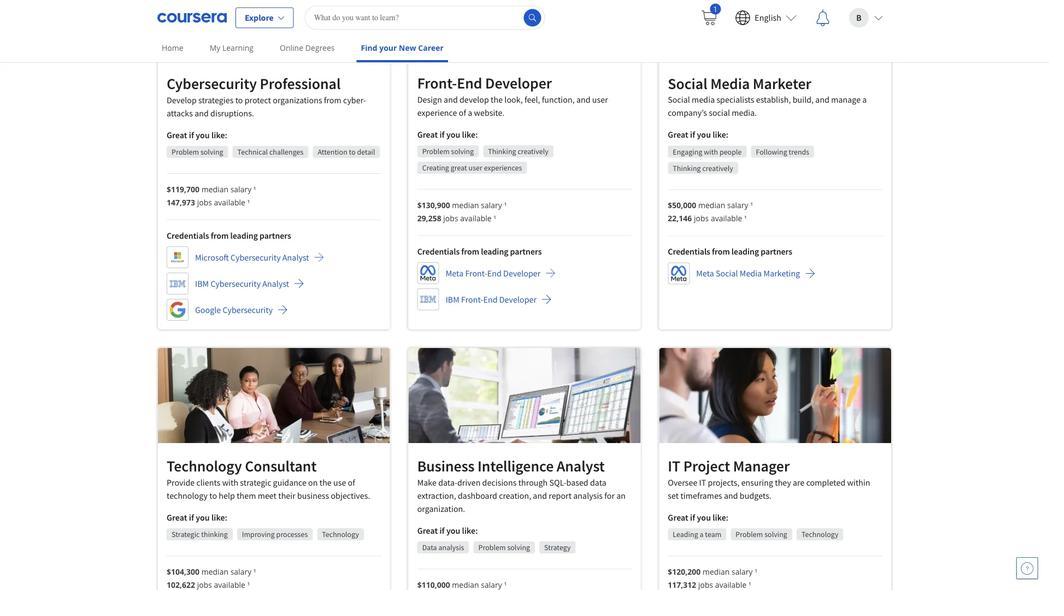 Task type: describe. For each thing, give the bounding box(es) containing it.
attacks
[[167, 108, 193, 119]]

problem solving down budgets.
[[736, 530, 788, 540]]

median right $110,000
[[452, 580, 479, 590]]

$130,900 median salary ¹ 29,258 jobs available ¹
[[418, 200, 507, 223]]

2 horizontal spatial to
[[349, 147, 356, 157]]

1 link
[[692, 0, 727, 35]]

strategy
[[545, 543, 571, 553]]

if for social media marketer
[[691, 129, 696, 140]]

meta for front-
[[446, 268, 464, 279]]

team
[[706, 530, 722, 540]]

intelligence
[[478, 457, 554, 476]]

strategic
[[240, 477, 271, 488]]

147,973
[[167, 197, 195, 208]]

with inside "technology consultant provide clients with strategic guidance on the use of technology to help them meet their business objectives."
[[222, 477, 239, 488]]

technology inside "technology consultant provide clients with strategic guidance on the use of technology to help them meet their business objectives."
[[167, 457, 242, 476]]

creating
[[423, 163, 449, 173]]

objectives.
[[331, 490, 370, 501]]

leading
[[673, 530, 699, 540]]

you for it project manager
[[698, 513, 712, 523]]

ibm cybersecurity analyst
[[195, 278, 289, 289]]

learning
[[223, 43, 254, 53]]

google cybersecurity
[[195, 305, 273, 316]]

people
[[720, 147, 742, 157]]

problem solving up $119,700
[[172, 147, 223, 157]]

1 horizontal spatial creatively
[[703, 163, 734, 173]]

median for cybersecurity professional
[[202, 184, 229, 194]]

strategic
[[172, 530, 200, 540]]

available for developer
[[461, 213, 492, 223]]

media.
[[732, 107, 758, 118]]

problem solving down creation,
[[479, 543, 531, 553]]

cyber-
[[343, 95, 366, 106]]

technical challenges
[[238, 147, 304, 157]]

partners for professional
[[260, 230, 291, 241]]

ibm front-end developer
[[446, 294, 537, 305]]

0 horizontal spatial analysis
[[439, 543, 465, 553]]

great if you like: for technology consultant
[[167, 512, 227, 523]]

oversee
[[668, 478, 698, 488]]

budgets.
[[740, 491, 772, 502]]

great for technology consultant
[[167, 512, 187, 523]]

from for social media marketer
[[713, 246, 730, 257]]

analyst for ibm
[[263, 278, 289, 289]]

29,258
[[418, 213, 442, 223]]

website.
[[474, 107, 505, 118]]

salary for it project manager
[[732, 567, 753, 577]]

jobs inside $120,200 median salary ¹ 117,312 jobs available ¹
[[699, 580, 714, 590]]

within
[[848, 478, 871, 488]]

1 horizontal spatial thinking creatively
[[673, 163, 734, 173]]

22,146
[[668, 213, 693, 224]]

solving down budgets.
[[765, 530, 788, 540]]

salary for technology consultant
[[231, 567, 252, 577]]

a inside front-end developer design and develop the look, feel, function, and user experience of a website.
[[468, 107, 473, 118]]

1
[[714, 4, 718, 14]]

consultant
[[245, 457, 317, 476]]

timeframes
[[681, 491, 723, 502]]

design
[[418, 94, 442, 105]]

social inside "link"
[[716, 268, 739, 279]]

great for business intelligence analyst
[[418, 526, 438, 537]]

media
[[692, 94, 715, 105]]

credentials for front-
[[418, 246, 460, 257]]

meta front-end developer
[[446, 268, 541, 279]]

analyst for business
[[557, 457, 605, 476]]

available inside $120,200 median salary ¹ 117,312 jobs available ¹
[[716, 580, 747, 590]]

from for front-end developer
[[462, 246, 480, 257]]

the inside "technology consultant provide clients with strategic guidance on the use of technology to help them meet their business objectives."
[[320, 477, 332, 488]]

end inside front-end developer design and develop the look, feel, function, and user experience of a website.
[[457, 73, 483, 93]]

if for front-end developer
[[440, 129, 445, 140]]

completed
[[807, 478, 846, 488]]

following trends
[[757, 147, 810, 157]]

company's
[[668, 107, 708, 118]]

if for technology consultant
[[189, 512, 194, 523]]

your
[[380, 43, 397, 53]]

experiences
[[484, 163, 522, 173]]

1 vertical spatial thinking
[[673, 163, 701, 173]]

problem up $110,000 median salary ¹
[[479, 543, 506, 553]]

$110,000
[[418, 580, 450, 590]]

if for business intelligence analyst
[[440, 526, 445, 537]]

explore
[[245, 12, 274, 23]]

and inside cybersecurity professional develop strategies to protect organizations from cyber- attacks and disruptions.
[[195, 108, 209, 119]]

look,
[[505, 94, 523, 105]]

and inside business intelligence analyst make data-driven decisions through sql-based data extraction, dashboard creation, and report analysis for an organization.
[[533, 491, 547, 502]]

and inside social media marketer social media specialists establish, build, and manage a company's social media.
[[816, 94, 830, 105]]

find your new career
[[361, 43, 444, 53]]

solving left technical
[[201, 147, 223, 157]]

ibm front-end developer link
[[418, 289, 552, 311]]

meta front-end developer link
[[418, 262, 556, 284]]

media inside "link"
[[740, 268, 763, 279]]

you for business intelligence analyst
[[447, 526, 461, 537]]

experience
[[418, 107, 457, 118]]

guidance
[[273, 477, 307, 488]]

available for develop
[[214, 197, 246, 208]]

developer for ibm front-end developer
[[500, 294, 537, 305]]

to inside cybersecurity professional develop strategies to protect organizations from cyber- attacks and disruptions.
[[235, 95, 243, 106]]

front- for ibm
[[462, 294, 484, 305]]

data
[[423, 543, 437, 553]]

problem up $119,700
[[172, 147, 199, 157]]

you for cybersecurity professional
[[196, 130, 210, 141]]

leading for marketer
[[732, 246, 760, 257]]

credentials for social
[[668, 246, 711, 257]]

driven
[[458, 478, 481, 488]]

great if you like: for it project manager
[[668, 513, 729, 523]]

you for technology consultant
[[196, 512, 210, 523]]

leading for develop
[[231, 230, 258, 241]]

2 vertical spatial a
[[700, 530, 704, 540]]

great if you like: for social media marketer
[[668, 129, 729, 140]]

problem solving up the great at the top left of the page
[[423, 146, 474, 156]]

they
[[776, 478, 792, 488]]

make
[[418, 478, 437, 488]]

clients
[[197, 477, 221, 488]]

home
[[162, 43, 184, 53]]

business intelligence analyst make data-driven decisions through sql-based data extraction, dashboard creation, and report analysis for an organization.
[[418, 457, 626, 515]]

jobs inside "$104,300 median salary ¹ 102,622 jobs available ¹"
[[197, 580, 212, 590]]

strategies
[[199, 95, 234, 106]]

develop
[[460, 94, 489, 105]]

great if you like: for front-end developer
[[418, 129, 478, 140]]

partners for media
[[761, 246, 793, 257]]

partners for end
[[511, 246, 542, 257]]

online
[[280, 43, 304, 53]]

technology
[[167, 490, 208, 501]]

1 horizontal spatial it
[[700, 478, 707, 488]]

set
[[668, 491, 679, 502]]

meta social media marketing
[[697, 268, 801, 279]]

microsoft cybersecurity analyst link
[[167, 247, 325, 269]]

cybersecurity for microsoft
[[231, 252, 281, 263]]

meta for social
[[697, 268, 715, 279]]

available for marketer
[[711, 213, 743, 224]]

front-end developer design and develop the look, feel, function, and user experience of a website.
[[418, 73, 609, 118]]

salary for social media marketer
[[728, 200, 749, 211]]

social media marketer social media specialists establish, build, and manage a company's social media.
[[668, 74, 868, 118]]

my learning
[[210, 43, 254, 53]]

find your new career link
[[357, 36, 448, 62]]

problem up creating in the left top of the page
[[423, 146, 450, 156]]

manage
[[832, 94, 861, 105]]

credentials for cybersecurity
[[167, 230, 209, 241]]

like: for business intelligence analyst
[[462, 526, 478, 537]]

ensuring
[[742, 478, 774, 488]]

degrees
[[306, 43, 335, 53]]

0 vertical spatial with
[[705, 147, 719, 157]]

and right "function,"
[[577, 94, 591, 105]]

you for front-end developer
[[447, 129, 461, 140]]

home link
[[157, 36, 188, 60]]

trends
[[789, 147, 810, 157]]

solving up the great at the top left of the page
[[451, 146, 474, 156]]

b
[[857, 12, 862, 23]]

online degrees link
[[276, 36, 339, 60]]

business
[[297, 490, 329, 501]]

strategic thinking
[[172, 530, 228, 540]]

build,
[[793, 94, 814, 105]]

like: for technology consultant
[[212, 512, 227, 523]]

median for social media marketer
[[699, 200, 726, 211]]

jobs for developer
[[444, 213, 459, 223]]

median for it project manager
[[703, 567, 730, 577]]

following
[[757, 147, 788, 157]]



Task type: vqa. For each thing, say whether or not it's contained in the screenshot.
2nd Application from the right
no



Task type: locate. For each thing, give the bounding box(es) containing it.
0 vertical spatial of
[[459, 107, 467, 118]]

0 vertical spatial the
[[491, 94, 503, 105]]

from inside cybersecurity professional develop strategies to protect organizations from cyber- attacks and disruptions.
[[324, 95, 342, 106]]

ibm cybersecurity analyst link
[[167, 273, 305, 295]]

1 vertical spatial front-
[[466, 268, 488, 279]]

0 vertical spatial it
[[668, 457, 681, 476]]

from for cybersecurity professional
[[211, 230, 229, 241]]

you down strategies
[[196, 130, 210, 141]]

1 horizontal spatial a
[[700, 530, 704, 540]]

1 horizontal spatial ibm
[[446, 294, 460, 305]]

user right "function,"
[[593, 94, 609, 105]]

2 vertical spatial social
[[716, 268, 739, 279]]

analyst inside microsoft cybersecurity analyst link
[[283, 252, 309, 263]]

you
[[447, 129, 461, 140], [698, 129, 712, 140], [196, 130, 210, 141], [196, 512, 210, 523], [698, 513, 712, 523], [447, 526, 461, 537]]

technology down objectives.
[[322, 530, 359, 540]]

media up specialists
[[711, 74, 750, 93]]

1 vertical spatial analyst
[[263, 278, 289, 289]]

technology for technology consultant
[[322, 530, 359, 540]]

partners
[[260, 230, 291, 241], [511, 246, 542, 257], [761, 246, 793, 257]]

end for meta
[[488, 268, 502, 279]]

great up 'strategic'
[[167, 512, 187, 523]]

for
[[605, 491, 615, 502]]

credentials from leading partners up microsoft cybersecurity analyst link
[[167, 230, 291, 241]]

like: for it project manager
[[713, 513, 729, 523]]

jobs for marketer
[[695, 213, 709, 224]]

salary for front-end developer
[[481, 200, 503, 210]]

are
[[794, 478, 805, 488]]

leading up meta social media marketing
[[732, 246, 760, 257]]

2 vertical spatial end
[[484, 294, 498, 305]]

available right 147,973
[[214, 197, 246, 208]]

help center image
[[1022, 562, 1035, 575]]

great if you like: up strategic thinking
[[167, 512, 227, 523]]

if for cybersecurity professional
[[189, 130, 194, 141]]

0 vertical spatial creatively
[[518, 146, 549, 156]]

project
[[684, 457, 731, 476]]

available right 22,146
[[711, 213, 743, 224]]

meta social media marketing link
[[668, 263, 816, 285]]

b button
[[841, 0, 892, 35]]

credentials from leading partners up meta front-end developer link
[[418, 246, 542, 257]]

available inside $119,700 median salary ¹ 147,973 jobs available ¹
[[214, 197, 246, 208]]

median right $104,300
[[202, 567, 229, 577]]

available right '117,312'
[[716, 580, 747, 590]]

an
[[617, 491, 626, 502]]

career
[[418, 43, 444, 53]]

What do you want to learn? text field
[[305, 6, 546, 30]]

analysis right the data
[[439, 543, 465, 553]]

0 vertical spatial media
[[711, 74, 750, 93]]

cybersecurity inside cybersecurity professional develop strategies to protect organizations from cyber- attacks and disruptions.
[[167, 74, 257, 93]]

if down experience
[[440, 129, 445, 140]]

jobs inside $119,700 median salary ¹ 147,973 jobs available ¹
[[197, 197, 212, 208]]

from up meta social media marketing "link"
[[713, 246, 730, 257]]

social media marketer image
[[660, 0, 892, 60]]

1 vertical spatial media
[[740, 268, 763, 279]]

0 horizontal spatial thinking
[[489, 146, 517, 156]]

engaging with people
[[673, 147, 742, 157]]

great for it project manager
[[668, 513, 689, 523]]

cybersecurity up google cybersecurity
[[211, 278, 261, 289]]

like: up team on the right of page
[[713, 513, 729, 523]]

thinking
[[489, 146, 517, 156], [673, 163, 701, 173]]

a
[[863, 94, 868, 105], [468, 107, 473, 118], [700, 530, 704, 540]]

media left the marketing on the right of the page
[[740, 268, 763, 279]]

based
[[567, 478, 589, 488]]

and inside it project manager oversee it projects, ensuring they are completed within set timeframes and budgets.
[[725, 491, 739, 502]]

1 vertical spatial it
[[700, 478, 707, 488]]

great if you like: up engaging with people
[[668, 129, 729, 140]]

1 vertical spatial analysis
[[439, 543, 465, 553]]

1 horizontal spatial credentials
[[418, 246, 460, 257]]

1 horizontal spatial meta
[[697, 268, 715, 279]]

the inside front-end developer design and develop the look, feel, function, and user experience of a website.
[[491, 94, 503, 105]]

salary for cybersecurity professional
[[231, 184, 252, 194]]

solving left strategy
[[508, 543, 531, 553]]

0 horizontal spatial ibm
[[195, 278, 209, 289]]

1 vertical spatial creatively
[[703, 163, 734, 173]]

1 vertical spatial ibm
[[446, 294, 460, 305]]

great if you like: up leading a team
[[668, 513, 729, 523]]

end up develop
[[457, 73, 483, 93]]

and down "through"
[[533, 491, 547, 502]]

1 vertical spatial to
[[349, 147, 356, 157]]

technology for it project manager
[[802, 530, 839, 540]]

1 horizontal spatial partners
[[511, 246, 542, 257]]

2 vertical spatial developer
[[500, 294, 537, 305]]

$110,000 median salary ¹
[[418, 580, 507, 590]]

and down strategies
[[195, 108, 209, 119]]

1 horizontal spatial leading
[[481, 246, 509, 257]]

0 horizontal spatial thinking creatively
[[489, 146, 549, 156]]

like: up people
[[713, 129, 729, 140]]

cybersecurity for google
[[223, 305, 273, 316]]

great if you like: for business intelligence analyst
[[418, 526, 478, 537]]

user right the great at the top left of the page
[[469, 163, 483, 173]]

if up data analysis
[[440, 526, 445, 537]]

0 vertical spatial front-
[[418, 73, 457, 93]]

median right $119,700
[[202, 184, 229, 194]]

leading for developer
[[481, 246, 509, 257]]

use
[[334, 477, 346, 488]]

2 horizontal spatial technology
[[802, 530, 839, 540]]

0 horizontal spatial user
[[469, 163, 483, 173]]

it up timeframes
[[700, 478, 707, 488]]

0 horizontal spatial meta
[[446, 268, 464, 279]]

0 horizontal spatial the
[[320, 477, 332, 488]]

great for cybersecurity professional
[[167, 130, 187, 141]]

2 vertical spatial analyst
[[557, 457, 605, 476]]

analyst inside the ibm cybersecurity analyst link
[[263, 278, 289, 289]]

jobs right '117,312'
[[699, 580, 714, 590]]

2 vertical spatial to
[[210, 490, 217, 501]]

social
[[709, 107, 731, 118]]

great if you like: down experience
[[418, 129, 478, 140]]

creation,
[[499, 491, 532, 502]]

develop
[[167, 95, 197, 106]]

available inside $50,000 median salary ¹ 22,146 jobs available ¹
[[711, 213, 743, 224]]

to
[[235, 95, 243, 106], [349, 147, 356, 157], [210, 490, 217, 501]]

leading
[[231, 230, 258, 241], [481, 246, 509, 257], [732, 246, 760, 257]]

like: for cybersecurity professional
[[212, 130, 227, 141]]

media inside social media marketer social media specialists establish, build, and manage a company's social media.
[[711, 74, 750, 93]]

median for front-end developer
[[452, 200, 479, 210]]

like: up data analysis
[[462, 526, 478, 537]]

credentials from leading partners for marketer
[[668, 246, 793, 257]]

ibm down meta front-end developer link
[[446, 294, 460, 305]]

improving processes
[[242, 530, 308, 540]]

102,622
[[167, 580, 195, 590]]

problem solving
[[423, 146, 474, 156], [172, 147, 223, 157], [736, 530, 788, 540], [479, 543, 531, 553]]

0 vertical spatial user
[[593, 94, 609, 105]]

specialists
[[717, 94, 755, 105]]

if up engaging
[[691, 129, 696, 140]]

front- inside ibm front-end developer link
[[462, 294, 484, 305]]

and right build, at the top right of page
[[816, 94, 830, 105]]

developer down the meta front-end developer
[[500, 294, 537, 305]]

coursera image
[[157, 9, 227, 27]]

median inside "$104,300 median salary ¹ 102,622 jobs available ¹"
[[202, 567, 229, 577]]

0 horizontal spatial leading
[[231, 230, 258, 241]]

0 horizontal spatial to
[[210, 490, 217, 501]]

thinking up experiences
[[489, 146, 517, 156]]

2 horizontal spatial leading
[[732, 246, 760, 257]]

salary inside $120,200 median salary ¹ 117,312 jobs available ¹
[[732, 567, 753, 577]]

1 horizontal spatial analysis
[[574, 491, 603, 502]]

1 horizontal spatial the
[[491, 94, 503, 105]]

to left help
[[210, 490, 217, 501]]

end for ibm
[[484, 294, 498, 305]]

jobs inside $50,000 median salary ¹ 22,146 jobs available ¹
[[695, 213, 709, 224]]

0 vertical spatial end
[[457, 73, 483, 93]]

front- inside front-end developer design and develop the look, feel, function, and user experience of a website.
[[418, 73, 457, 93]]

0 vertical spatial social
[[668, 74, 708, 93]]

thinking creatively up experiences
[[489, 146, 549, 156]]

median inside $119,700 median salary ¹ 147,973 jobs available ¹
[[202, 184, 229, 194]]

the right on
[[320, 477, 332, 488]]

thinking creatively down engaging with people
[[673, 163, 734, 173]]

a inside social media marketer social media specialists establish, build, and manage a company's social media.
[[863, 94, 868, 105]]

1 vertical spatial end
[[488, 268, 502, 279]]

microsoft
[[195, 252, 229, 263]]

you up strategic thinking
[[196, 512, 210, 523]]

median right $120,200
[[703, 567, 730, 577]]

leading up the meta front-end developer
[[481, 246, 509, 257]]

2 horizontal spatial partners
[[761, 246, 793, 257]]

great down the attacks
[[167, 130, 187, 141]]

google
[[195, 305, 221, 316]]

1 vertical spatial social
[[668, 94, 691, 105]]

credentials from leading partners for developer
[[418, 246, 542, 257]]

you up data analysis
[[447, 526, 461, 537]]

1 horizontal spatial to
[[235, 95, 243, 106]]

developer up look,
[[486, 73, 552, 93]]

cybersecurity up strategies
[[167, 74, 257, 93]]

of down develop
[[459, 107, 467, 118]]

cybersecurity down ibm cybersecurity analyst
[[223, 305, 273, 316]]

business
[[418, 457, 475, 476]]

front- up ibm front-end developer link
[[466, 268, 488, 279]]

1 horizontal spatial of
[[459, 107, 467, 118]]

cybersecurity
[[167, 74, 257, 93], [231, 252, 281, 263], [211, 278, 261, 289], [223, 305, 273, 316]]

1 horizontal spatial credentials from leading partners
[[418, 246, 542, 257]]

professional
[[260, 74, 341, 93]]

of right use
[[348, 477, 355, 488]]

engaging
[[673, 147, 703, 157]]

1 vertical spatial with
[[222, 477, 239, 488]]

them
[[237, 490, 256, 501]]

thinking down engaging
[[673, 163, 701, 173]]

median
[[202, 184, 229, 194], [452, 200, 479, 210], [699, 200, 726, 211], [202, 567, 229, 577], [703, 567, 730, 577], [452, 580, 479, 590]]

problem right team on the right of page
[[736, 530, 764, 540]]

available inside $130,900 median salary ¹ 29,258 jobs available ¹
[[461, 213, 492, 223]]

developer for meta front-end developer
[[504, 268, 541, 279]]

salary inside $130,900 median salary ¹ 29,258 jobs available ¹
[[481, 200, 503, 210]]

jobs right 102,622
[[197, 580, 212, 590]]

a down develop
[[468, 107, 473, 118]]

None search field
[[305, 6, 546, 30]]

if
[[440, 129, 445, 140], [691, 129, 696, 140], [189, 130, 194, 141], [189, 512, 194, 523], [691, 513, 696, 523], [440, 526, 445, 537]]

2 horizontal spatial a
[[863, 94, 868, 105]]

1 vertical spatial thinking creatively
[[673, 163, 734, 173]]

and
[[444, 94, 458, 105], [577, 94, 591, 105], [816, 94, 830, 105], [195, 108, 209, 119], [533, 491, 547, 502], [725, 491, 739, 502]]

english
[[755, 12, 782, 23]]

developer inside front-end developer design and develop the look, feel, function, and user experience of a website.
[[486, 73, 552, 93]]

like: for social media marketer
[[713, 129, 729, 140]]

salary inside "$104,300 median salary ¹ 102,622 jobs available ¹"
[[231, 567, 252, 577]]

projects,
[[708, 478, 740, 488]]

salary inside $119,700 median salary ¹ 147,973 jobs available ¹
[[231, 184, 252, 194]]

microsoft cybersecurity analyst
[[195, 252, 309, 263]]

extraction,
[[418, 491, 457, 502]]

dashboard
[[458, 491, 498, 502]]

median right $130,900
[[452, 200, 479, 210]]

1 vertical spatial of
[[348, 477, 355, 488]]

like: down website.
[[462, 129, 478, 140]]

like: for front-end developer
[[462, 129, 478, 140]]

end
[[457, 73, 483, 93], [488, 268, 502, 279], [484, 294, 498, 305]]

organization.
[[418, 504, 466, 515]]

available right 102,622
[[214, 580, 246, 590]]

data
[[591, 478, 607, 488]]

partners up the microsoft cybersecurity analyst
[[260, 230, 291, 241]]

to left detail
[[349, 147, 356, 157]]

if up leading a team
[[691, 513, 696, 523]]

end up ibm front-end developer
[[488, 268, 502, 279]]

with up help
[[222, 477, 239, 488]]

jobs for develop
[[197, 197, 212, 208]]

attention
[[318, 147, 348, 157]]

if for it project manager
[[691, 513, 696, 523]]

creatively up experiences
[[518, 146, 549, 156]]

jobs right 147,973
[[197, 197, 212, 208]]

provide
[[167, 477, 195, 488]]

the up website.
[[491, 94, 503, 105]]

great if you like: for cybersecurity professional
[[167, 130, 227, 141]]

2 horizontal spatial credentials from leading partners
[[668, 246, 793, 257]]

credentials up microsoft
[[167, 230, 209, 241]]

1 vertical spatial the
[[320, 477, 332, 488]]

partners up the meta front-end developer
[[511, 246, 542, 257]]

credentials from leading partners for develop
[[167, 230, 291, 241]]

great if you like: up data analysis
[[418, 526, 478, 537]]

of inside "technology consultant provide clients with strategic guidance on the use of technology to help them meet their business objectives."
[[348, 477, 355, 488]]

on
[[308, 477, 318, 488]]

0 horizontal spatial with
[[222, 477, 239, 488]]

0 vertical spatial analyst
[[283, 252, 309, 263]]

credentials down 22,146
[[668, 246, 711, 257]]

leading up microsoft cybersecurity analyst link
[[231, 230, 258, 241]]

analyst for microsoft
[[283, 252, 309, 263]]

find
[[361, 43, 378, 53]]

creatively down engaging with people
[[703, 163, 734, 173]]

great up engaging
[[668, 129, 689, 140]]

front- for meta
[[466, 268, 488, 279]]

1 horizontal spatial with
[[705, 147, 719, 157]]

salary
[[231, 184, 252, 194], [481, 200, 503, 210], [728, 200, 749, 211], [231, 567, 252, 577], [732, 567, 753, 577], [481, 580, 503, 590]]

ibm for develop
[[195, 278, 209, 289]]

cybersecurity up ibm cybersecurity analyst
[[231, 252, 281, 263]]

1 vertical spatial developer
[[504, 268, 541, 279]]

jobs right 29,258
[[444, 213, 459, 223]]

meet
[[258, 490, 277, 501]]

analysis down data
[[574, 491, 603, 502]]

front- up the design
[[418, 73, 457, 93]]

my learning link
[[205, 36, 258, 60]]

great up the data
[[418, 526, 438, 537]]

1 horizontal spatial thinking
[[673, 163, 701, 173]]

median inside $120,200 median salary ¹ 117,312 jobs available ¹
[[703, 567, 730, 577]]

like: down disruptions.
[[212, 130, 227, 141]]

0 horizontal spatial technology
[[167, 457, 242, 476]]

0 horizontal spatial a
[[468, 107, 473, 118]]

2 vertical spatial front-
[[462, 294, 484, 305]]

and down projects,
[[725, 491, 739, 502]]

explore button
[[236, 7, 294, 28]]

$104,300
[[167, 567, 200, 577]]

0 vertical spatial thinking
[[489, 146, 517, 156]]

117,312
[[668, 580, 697, 590]]

a right the manage
[[863, 94, 868, 105]]

0 horizontal spatial it
[[668, 457, 681, 476]]

technology consultant provide clients with strategic guidance on the use of technology to help them meet their business objectives.
[[167, 457, 370, 501]]

cybersecurity analyst image
[[158, 0, 390, 61]]

median inside $50,000 median salary ¹ 22,146 jobs available ¹
[[699, 200, 726, 211]]

from up microsoft
[[211, 230, 229, 241]]

0 horizontal spatial partners
[[260, 230, 291, 241]]

ibm for developer
[[446, 294, 460, 305]]

0 vertical spatial thinking creatively
[[489, 146, 549, 156]]

processes
[[277, 530, 308, 540]]

median inside $130,900 median salary ¹ 29,258 jobs available ¹
[[452, 200, 479, 210]]

user
[[593, 94, 609, 105], [469, 163, 483, 173]]

you up engaging with people
[[698, 129, 712, 140]]

0 vertical spatial developer
[[486, 73, 552, 93]]

1 vertical spatial a
[[468, 107, 473, 118]]

and up experience
[[444, 94, 458, 105]]

0 horizontal spatial of
[[348, 477, 355, 488]]

median right $50,000
[[699, 200, 726, 211]]

great if you like: down the attacks
[[167, 130, 227, 141]]

$130,900
[[418, 200, 450, 210]]

credentials from leading partners
[[167, 230, 291, 241], [418, 246, 542, 257], [668, 246, 793, 257]]

front- inside meta front-end developer link
[[466, 268, 488, 279]]

analysis inside business intelligence analyst make data-driven decisions through sql-based data extraction, dashboard creation, and report analysis for an organization.
[[574, 491, 603, 502]]

available inside "$104,300 median salary ¹ 102,622 jobs available ¹"
[[214, 580, 246, 590]]

great for front-end developer
[[418, 129, 438, 140]]

$50,000
[[668, 200, 697, 211]]

0 vertical spatial a
[[863, 94, 868, 105]]

function,
[[542, 94, 575, 105]]

technical
[[238, 147, 268, 157]]

0 vertical spatial ibm
[[195, 278, 209, 289]]

great down experience
[[418, 129, 438, 140]]

user inside front-end developer design and develop the look, feel, function, and user experience of a website.
[[593, 94, 609, 105]]

1 horizontal spatial technology
[[322, 530, 359, 540]]

data analysis
[[423, 543, 465, 553]]

1 horizontal spatial user
[[593, 94, 609, 105]]

0 vertical spatial analysis
[[574, 491, 603, 502]]

cybersecurity professional develop strategies to protect organizations from cyber- attacks and disruptions.
[[167, 74, 366, 119]]

0 horizontal spatial credentials
[[167, 230, 209, 241]]

available
[[214, 197, 246, 208], [461, 213, 492, 223], [711, 213, 743, 224], [214, 580, 246, 590], [716, 580, 747, 590]]

shopping cart: 1 item element
[[701, 4, 721, 27]]

median for technology consultant
[[202, 567, 229, 577]]

cybersecurity for ibm
[[211, 278, 261, 289]]

great for social media marketer
[[668, 129, 689, 140]]

1 vertical spatial user
[[469, 163, 483, 173]]

analyst inside business intelligence analyst make data-driven decisions through sql-based data extraction, dashboard creation, and report analysis for an organization.
[[557, 457, 605, 476]]

to inside "technology consultant provide clients with strategic guidance on the use of technology to help them meet their business objectives."
[[210, 490, 217, 501]]

with left people
[[705, 147, 719, 157]]

it up oversee
[[668, 457, 681, 476]]

google cybersecurity link
[[167, 299, 288, 321]]

it project manager oversee it projects, ensuring they are completed within set timeframes and budgets.
[[668, 457, 871, 502]]

2 horizontal spatial credentials
[[668, 246, 711, 257]]

disruptions.
[[211, 108, 254, 119]]

0 vertical spatial to
[[235, 95, 243, 106]]

report
[[549, 491, 572, 502]]

you for social media marketer
[[698, 129, 712, 140]]

meta inside "link"
[[697, 268, 715, 279]]

0 horizontal spatial credentials from leading partners
[[167, 230, 291, 241]]

of inside front-end developer design and develop the look, feel, function, and user experience of a website.
[[459, 107, 467, 118]]

through
[[519, 478, 548, 488]]

marketer
[[753, 74, 812, 93]]

jobs right 22,146
[[695, 213, 709, 224]]

jobs inside $130,900 median salary ¹ 29,258 jobs available ¹
[[444, 213, 459, 223]]

available right 29,258
[[461, 213, 492, 223]]

0 horizontal spatial creatively
[[518, 146, 549, 156]]

developer
[[486, 73, 552, 93], [504, 268, 541, 279], [500, 294, 537, 305]]

salary inside $50,000 median salary ¹ 22,146 jobs available ¹
[[728, 200, 749, 211]]



